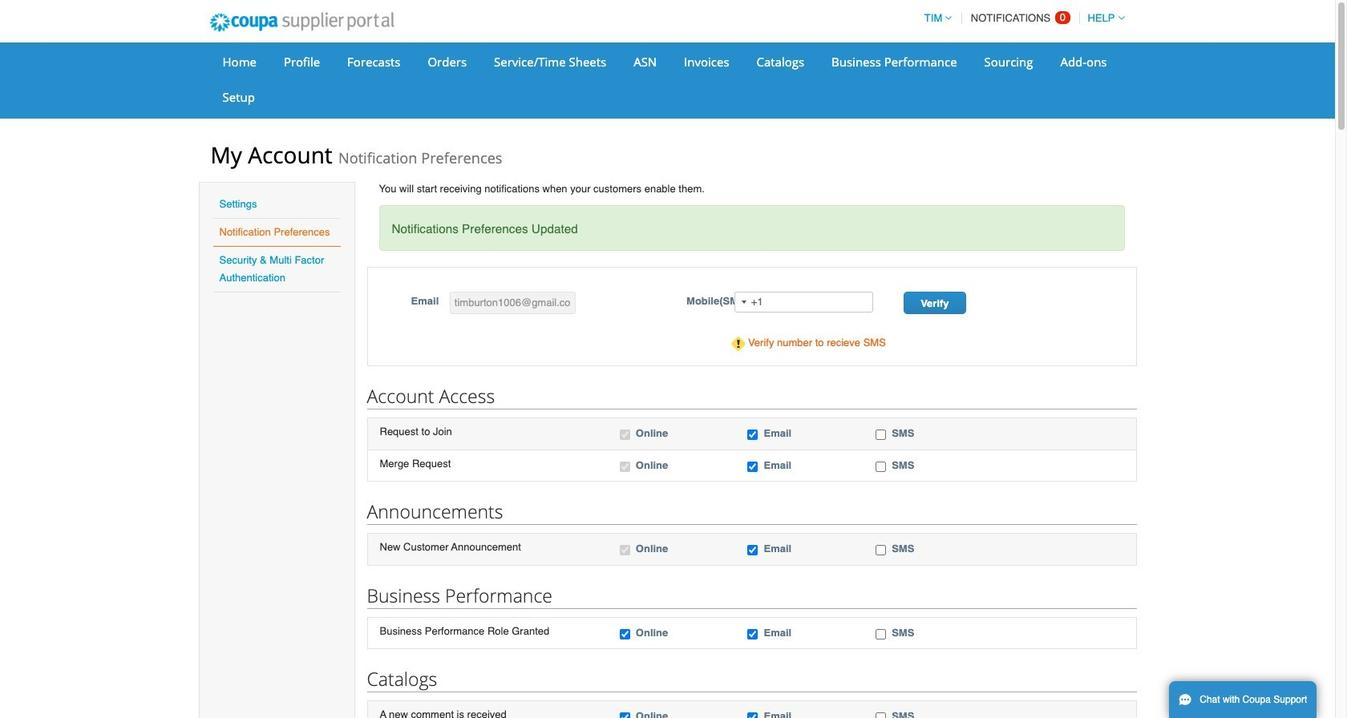Task type: describe. For each thing, give the bounding box(es) containing it.
Telephone country code field
[[735, 293, 751, 312]]



Task type: vqa. For each thing, say whether or not it's contained in the screenshot.
INVOICES
no



Task type: locate. For each thing, give the bounding box(es) containing it.
None checkbox
[[620, 462, 630, 472], [620, 545, 630, 556], [748, 545, 758, 556], [748, 629, 758, 640], [876, 713, 886, 719], [620, 462, 630, 472], [620, 545, 630, 556], [748, 545, 758, 556], [748, 629, 758, 640], [876, 713, 886, 719]]

+1 201-555-0123 text field
[[734, 292, 873, 313]]

telephone country code image
[[742, 301, 746, 304]]

coupa supplier portal image
[[198, 2, 405, 43]]

navigation
[[917, 2, 1125, 34]]

None text field
[[450, 292, 576, 315]]

None checkbox
[[620, 430, 630, 440], [748, 430, 758, 440], [876, 430, 886, 440], [748, 462, 758, 472], [876, 462, 886, 472], [876, 545, 886, 556], [620, 629, 630, 640], [876, 629, 886, 640], [620, 713, 630, 719], [748, 713, 758, 719], [620, 430, 630, 440], [748, 430, 758, 440], [876, 430, 886, 440], [748, 462, 758, 472], [876, 462, 886, 472], [876, 545, 886, 556], [620, 629, 630, 640], [876, 629, 886, 640], [620, 713, 630, 719], [748, 713, 758, 719]]



